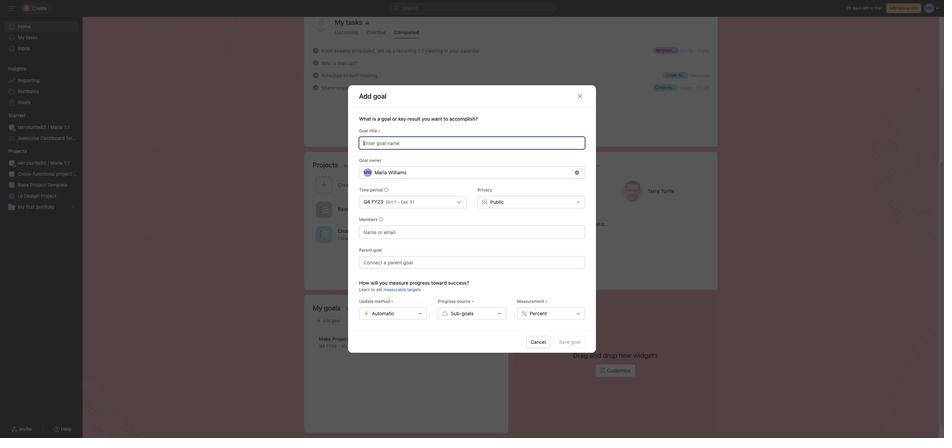 Task type: locate. For each thing, give the bounding box(es) containing it.
you right will
[[380, 280, 388, 286]]

0 horizontal spatial design
[[24, 193, 39, 199]]

goal right parent at the bottom left
[[374, 248, 382, 253]]

plan inside projects element
[[73, 171, 83, 177]]

0 horizontal spatial you
[[380, 280, 388, 286]]

1 left task
[[338, 236, 340, 242]]

0 vertical spatial my
[[18, 34, 25, 40]]

measurement
[[517, 299, 545, 305]]

add for add goal
[[323, 319, 331, 324]]

2 horizontal spatial oct
[[696, 85, 703, 90]]

up
[[386, 48, 391, 54]]

ui design project up 'my first portfolio'
[[18, 193, 56, 199]]

1 horizontal spatial is
[[373, 116, 376, 122]]

0 vertical spatial base project template
[[18, 182, 68, 188]]

1 vertical spatial design
[[438, 206, 453, 212]]

is left that
[[333, 60, 336, 66]]

0 horizontal spatial template
[[47, 182, 68, 188]]

oct left 24
[[696, 85, 703, 90]]

0 horizontal spatial today
[[680, 85, 692, 90]]

goal right save
[[571, 340, 581, 345]]

my left first
[[18, 204, 25, 210]]

1:1 up for
[[64, 124, 70, 130]]

completed image
[[312, 59, 320, 67], [312, 71, 320, 80], [312, 84, 320, 92]]

completed image left share
[[312, 84, 320, 92]]

1 vertical spatial you
[[380, 280, 388, 286]]

portfolios link
[[4, 86, 79, 97]]

1 vertical spatial required image
[[390, 300, 394, 304]]

1 vertical spatial completed image
[[312, 71, 320, 80]]

0 vertical spatial base
[[18, 182, 29, 188]]

remove image
[[575, 171, 580, 175]]

if not already scheduled, set up a recurring 1:1 meeting in your calendar
[[321, 48, 480, 54]]

1 horizontal spatial ui
[[431, 206, 436, 212]]

0 vertical spatial you
[[422, 116, 430, 122]]

0 vertical spatial today
[[698, 48, 710, 53]]

0 vertical spatial is
[[333, 60, 336, 66]]

insights
[[8, 66, 26, 72]]

1 vertical spatial base project template
[[338, 206, 389, 212]]

owner
[[370, 158, 382, 163]]

2 vertical spatial completed image
[[312, 84, 320, 92]]

base
[[18, 182, 29, 188], [338, 206, 349, 212]]

1 vertical spatial list image
[[320, 231, 328, 239]]

template inside projects element
[[47, 182, 68, 188]]

0 horizontal spatial a
[[378, 116, 380, 122]]

2 goal from the top
[[359, 158, 368, 163]]

who
[[321, 60, 332, 66]]

0 vertical spatial set
[[377, 48, 384, 54]]

source
[[457, 299, 471, 305]]

0 horizontal spatial 1
[[338, 236, 340, 242]]

1 vertical spatial a
[[378, 116, 380, 122]]

maria inside projects element
[[50, 160, 63, 166]]

1 horizontal spatial a
[[393, 48, 395, 54]]

inbox link
[[4, 43, 79, 54]]

not
[[326, 48, 333, 54]]

list image
[[320, 206, 328, 214], [320, 231, 328, 239]]

0 horizontal spatial ui
[[18, 193, 23, 199]]

oct inside q4 fy23 oct 1 – dec 31
[[386, 200, 393, 205]]

my tasks
[[335, 18, 363, 26]]

goal inside the add goal button
[[332, 319, 341, 324]]

add
[[890, 6, 898, 11], [323, 319, 331, 324]]

design up first
[[24, 193, 39, 199]]

my left tasks
[[18, 34, 25, 40]]

want
[[432, 116, 443, 122]]

design right calendar icon
[[438, 206, 453, 212]]

1 horizontal spatial oct
[[680, 48, 688, 53]]

tasks
[[26, 34, 38, 40]]

base project template
[[18, 182, 68, 188], [338, 206, 389, 212]]

3 completed image from the top
[[312, 84, 320, 92]]

required image
[[471, 300, 475, 304], [545, 300, 549, 304]]

1:1 up privacy
[[479, 179, 485, 185]]

terryturtle85 / maria 1:1 link inside starred element
[[4, 122, 79, 133]]

–
[[694, 48, 697, 53], [693, 85, 695, 90], [398, 200, 400, 205]]

0 horizontal spatial base project template
[[18, 182, 68, 188]]

1 vertical spatial set
[[377, 288, 383, 293]]

1 completed checkbox from the top
[[312, 47, 320, 55]]

cross- up task
[[338, 229, 353, 234]]

cancel button
[[527, 336, 551, 349]]

you
[[422, 116, 430, 122], [380, 280, 388, 286]]

0 vertical spatial project
[[56, 171, 72, 177]]

1 vertical spatial add
[[323, 319, 331, 324]]

goal for goal owner
[[359, 158, 368, 163]]

1:1 right 19
[[696, 48, 702, 53]]

1:1 inside starred element
[[64, 124, 70, 130]]

public button
[[478, 196, 585, 209]]

base down create project
[[338, 206, 349, 212]]

today right 19
[[698, 48, 710, 53]]

base project template link
[[4, 180, 79, 191], [313, 200, 407, 222]]

1 vertical spatial plan
[[395, 229, 404, 234]]

terryturtle85 / maria 1:1 link
[[653, 47, 702, 54], [4, 122, 79, 133], [4, 158, 79, 169], [407, 175, 500, 197]]

2 completed image from the top
[[312, 71, 320, 80]]

cross- inside cross-functional project plan link
[[18, 171, 33, 177]]

1 vertical spatial functional
[[353, 229, 376, 234]]

2 vertical spatial completed checkbox
[[312, 84, 320, 92]]

add billing info
[[890, 6, 919, 11]]

0 horizontal spatial required image
[[377, 129, 381, 133]]

base project template down q4
[[338, 206, 389, 212]]

1 completed image from the top
[[312, 59, 320, 67]]

0 vertical spatial 1
[[394, 200, 396, 205]]

in right "left"
[[871, 6, 874, 11]]

goal left title
[[359, 129, 368, 134]]

meeting left your
[[425, 48, 443, 54]]

2 list image from the top
[[320, 231, 328, 239]]

terryturtle85 / maria 1:1 up privacy
[[431, 179, 485, 185]]

1 list image from the top
[[320, 206, 328, 214]]

goal for save goal
[[571, 340, 581, 345]]

ui design project link for the topmost base project template link
[[4, 191, 79, 202]]

goal for goal title
[[359, 129, 368, 134]]

terryturtle85 inside projects element
[[18, 160, 46, 166]]

1 horizontal spatial template
[[368, 206, 389, 212]]

close this dialog image
[[578, 94, 583, 99]]

my
[[18, 34, 25, 40], [18, 204, 25, 210], [342, 344, 348, 349]]

and
[[590, 352, 602, 360]]

1 horizontal spatial projects
[[313, 161, 338, 169]]

goal down 'my goals'
[[332, 319, 341, 324]]

0 vertical spatial completed checkbox
[[312, 47, 320, 55]]

billing
[[899, 6, 911, 11]]

reporting link
[[4, 75, 79, 86]]

make
[[319, 337, 331, 343]]

my inside global element
[[18, 34, 25, 40]]

cross- down projects dropdown button
[[18, 171, 33, 177]]

oct left 19
[[680, 48, 688, 53]]

awesome dashboard for new project link
[[4, 133, 101, 144]]

– right 19
[[694, 48, 697, 53]]

1 vertical spatial is
[[373, 116, 376, 122]]

/
[[682, 48, 683, 53], [48, 124, 49, 130], [48, 160, 49, 166], [462, 179, 464, 185]]

calendar image
[[413, 206, 422, 214]]

1 vertical spatial goal
[[359, 158, 368, 163]]

template down fy23
[[368, 206, 389, 212]]

3 completed checkbox from the top
[[312, 84, 320, 92]]

required image up sub-goals dropdown button
[[471, 300, 475, 304]]

0 vertical spatial design
[[24, 193, 39, 199]]

completed checkbox down completed option
[[312, 71, 320, 80]]

ui design project right calendar icon
[[431, 206, 471, 212]]

1 horizontal spatial cross-
[[338, 229, 353, 234]]

base project template link down time
[[313, 200, 407, 222]]

oct
[[680, 48, 688, 53], [696, 85, 703, 90], [386, 200, 393, 205]]

my right the •
[[342, 344, 348, 349]]

my goals
[[313, 304, 341, 312]]

meeting
[[425, 48, 443, 54], [360, 73, 378, 78]]

my tasks link
[[4, 32, 79, 43]]

completed image down completed option
[[312, 71, 320, 80]]

create project
[[338, 182, 370, 188]]

parent goal
[[359, 248, 382, 253]]

terryturtle85 / maria 1:1 up cross-functional project plan link
[[18, 160, 70, 166]]

0 vertical spatial base project template link
[[4, 180, 79, 191]]

1 goal from the top
[[359, 129, 368, 134]]

functional
[[33, 171, 55, 177], [353, 229, 376, 234]]

required image
[[377, 129, 381, 133], [390, 300, 394, 304]]

a right what
[[378, 116, 380, 122]]

drag
[[573, 352, 588, 360]]

terryturtle85 / maria 1:1 inside starred element
[[18, 124, 70, 130]]

schedule
[[321, 73, 342, 78]]

1 vertical spatial today
[[680, 85, 692, 90]]

1 horizontal spatial base project template
[[338, 206, 389, 212]]

plan for cross-functional project plan
[[73, 171, 83, 177]]

1 horizontal spatial required image
[[390, 300, 394, 304]]

insights element
[[0, 63, 83, 110]]

my first portfolio
[[18, 204, 55, 210]]

1 horizontal spatial ui design project
[[431, 206, 471, 212]]

1 vertical spatial 1
[[338, 236, 340, 242]]

ui
[[18, 193, 23, 199], [431, 206, 436, 212]]

goal left owner
[[359, 158, 368, 163]]

0 horizontal spatial plan
[[73, 171, 83, 177]]

project inside starred element
[[85, 135, 101, 141]]

base down cross-functional project plan link
[[18, 182, 29, 188]]

0 vertical spatial –
[[694, 48, 697, 53]]

awesome
[[18, 135, 39, 141]]

today down yesterday button
[[680, 85, 692, 90]]

base inside projects element
[[18, 182, 29, 188]]

0 horizontal spatial base
[[18, 182, 29, 188]]

set right to
[[377, 288, 383, 293]]

key
[[399, 116, 407, 122]]

you left want
[[422, 116, 430, 122]]

Completed checkbox
[[312, 47, 320, 55], [312, 71, 320, 80], [312, 84, 320, 92]]

invite button
[[7, 424, 36, 436]]

1 horizontal spatial base project template link
[[313, 200, 407, 222]]

2 required image from the left
[[545, 300, 549, 304]]

base project template down cross-functional project plan link
[[18, 182, 68, 188]]

required image for percent
[[545, 300, 549, 304]]

0 vertical spatial oct
[[680, 48, 688, 53]]

0 horizontal spatial base project template link
[[4, 180, 79, 191]]

1 horizontal spatial 1
[[394, 200, 396, 205]]

add left the 'billing'
[[890, 6, 898, 11]]

is right what
[[373, 116, 376, 122]]

0 vertical spatial ui
[[18, 193, 23, 199]]

0 vertical spatial goal
[[359, 129, 368, 134]]

base project template inside projects element
[[18, 182, 68, 188]]

1:1 up cross-functional project plan
[[64, 160, 70, 166]]

0 vertical spatial plan
[[73, 171, 83, 177]]

to
[[371, 288, 375, 293]]

measurable
[[384, 288, 406, 293]]

plan
[[73, 171, 83, 177], [395, 229, 404, 234]]

functional inside cross-functional project plan 1 task due soon
[[353, 229, 376, 234]]

1 vertical spatial cross-
[[338, 229, 353, 234]]

1:1 right recurring
[[418, 48, 424, 54]]

ui up 'my first portfolio'
[[18, 193, 23, 199]]

base project template link down cross-functional project plan
[[4, 180, 79, 191]]

1 vertical spatial base project template link
[[313, 200, 407, 222]]

0 vertical spatial projects
[[8, 149, 27, 154]]

1 vertical spatial oct
[[696, 85, 703, 90]]

1 required image from the left
[[471, 300, 475, 304]]

title
[[370, 129, 377, 134]]

how will you measure progress toward success? learn to set measurable targets
[[359, 280, 470, 293]]

1 vertical spatial base
[[338, 206, 349, 212]]

project inside cross-functional project plan 1 task due soon
[[377, 229, 393, 234]]

template down cross-functional project plan
[[47, 182, 68, 188]]

terryturtle85 inside starred element
[[18, 124, 46, 130]]

0 horizontal spatial cross-
[[18, 171, 33, 177]]

– left 24
[[693, 85, 695, 90]]

0 horizontal spatial projects
[[8, 149, 27, 154]]

0 horizontal spatial is
[[333, 60, 336, 66]]

project
[[56, 171, 72, 177], [377, 229, 393, 234]]

my tasks link
[[335, 18, 709, 27]]

1 horizontal spatial project
[[377, 229, 393, 234]]

2 vertical spatial oct
[[386, 200, 393, 205]]

functional up 'soon'
[[353, 229, 376, 234]]

ui inside projects element
[[18, 193, 23, 199]]

goal
[[359, 129, 368, 134], [359, 158, 368, 163]]

cat?
[[348, 60, 357, 66]]

1 vertical spatial completed checkbox
[[312, 71, 320, 80]]

1 vertical spatial project
[[377, 229, 393, 234]]

functional up portfolio
[[33, 171, 55, 177]]

update method
[[359, 299, 390, 305]]

0 horizontal spatial project
[[56, 171, 72, 177]]

31
[[410, 200, 414, 205]]

plan inside cross-functional project plan 1 task due soon
[[395, 229, 404, 234]]

meeting up teammates
[[360, 73, 378, 78]]

ui right calendar icon
[[431, 206, 436, 212]]

today – oct 24
[[680, 85, 710, 90]]

if
[[321, 48, 324, 54]]

Completed checkbox
[[312, 59, 320, 67]]

targets
[[408, 288, 421, 293]]

0 horizontal spatial required image
[[471, 300, 475, 304]]

set left up
[[377, 48, 384, 54]]

completed checkbox left share
[[312, 84, 320, 92]]

1:1 inside projects element
[[64, 160, 70, 166]]

search list box
[[391, 3, 556, 14]]

0 horizontal spatial ui design project
[[18, 193, 56, 199]]

save goal button
[[555, 336, 585, 349]]

in left your
[[444, 48, 448, 54]]

0 horizontal spatial meeting
[[360, 73, 378, 78]]

automatic
[[372, 311, 395, 317]]

0 vertical spatial add
[[890, 6, 898, 11]]

completed button
[[394, 29, 419, 39]]

1 horizontal spatial design
[[438, 206, 453, 212]]

– left the 'dec'
[[398, 200, 400, 205]]

set inside how will you measure progress toward success? learn to set measurable targets
[[377, 288, 383, 293]]

add profile photo image
[[313, 15, 330, 31]]

functional inside projects element
[[33, 171, 55, 177]]

1 horizontal spatial ui design project link
[[407, 200, 500, 222]]

completed image for who
[[312, 59, 320, 67]]

set
[[377, 48, 384, 54], [377, 288, 383, 293]]

1 horizontal spatial in
[[871, 6, 874, 11]]

0 vertical spatial meeting
[[425, 48, 443, 54]]

cross- inside cross-functional project plan 1 task due soon
[[338, 229, 353, 234]]

completed image
[[312, 47, 320, 55]]

overdue button
[[367, 29, 386, 39]]

who is that cat?
[[321, 60, 357, 66]]

completed image left who
[[312, 59, 320, 67]]

add goal button
[[313, 317, 344, 326]]

template
[[47, 182, 68, 188], [368, 206, 389, 212]]

0 horizontal spatial functional
[[33, 171, 55, 177]]

1 left the 'dec'
[[394, 200, 396, 205]]

what is a goal or key result you want to accomplish?
[[359, 116, 478, 122]]

0 horizontal spatial ui design project link
[[4, 191, 79, 202]]

terryturtle85 / maria 1:1 up yesterday
[[656, 48, 702, 53]]

required image up percent dropdown button
[[545, 300, 549, 304]]

projects inside dropdown button
[[8, 149, 27, 154]]

design
[[24, 193, 39, 199], [438, 206, 453, 212]]

completed checkbox left "if"
[[312, 47, 320, 55]]

ui design project link for bottommost base project template link
[[407, 200, 500, 222]]

– inside q4 fy23 oct 1 – dec 31
[[398, 200, 400, 205]]

a right up
[[393, 48, 395, 54]]

already
[[334, 48, 350, 54]]

0 vertical spatial list image
[[320, 206, 328, 214]]

completed checkbox for schedule
[[312, 71, 320, 80]]

dec
[[401, 200, 409, 205]]

you inside how will you measure progress toward success? learn to set measurable targets
[[380, 280, 388, 286]]

1 inside cross-functional project plan 1 task due soon
[[338, 236, 340, 242]]

1 vertical spatial template
[[368, 206, 389, 212]]

0 vertical spatial completed image
[[312, 59, 320, 67]]

add down 'my goals'
[[323, 319, 331, 324]]

2 completed checkbox from the top
[[312, 71, 320, 80]]

design inside projects element
[[24, 193, 39, 199]]

terryturtle85 / maria 1:1 up awesome dashboard for new project link
[[18, 124, 70, 130]]

add for add billing info
[[890, 6, 898, 11]]

my inside projects element
[[18, 204, 25, 210]]

0 horizontal spatial oct
[[386, 200, 393, 205]]

1 horizontal spatial add
[[890, 6, 898, 11]]

my for my first portfolio
[[18, 204, 25, 210]]

goal inside save goal button
[[571, 340, 581, 345]]

2 vertical spatial –
[[398, 200, 400, 205]]

oct right fy23
[[386, 200, 393, 205]]

cross-functional project plan
[[18, 171, 83, 177]]

0 vertical spatial template
[[47, 182, 68, 188]]

task
[[341, 236, 349, 242]]

projects
[[8, 149, 27, 154], [313, 161, 338, 169]]

new
[[74, 135, 83, 141]]

0 horizontal spatial in
[[444, 48, 448, 54]]

1 vertical spatial my
[[18, 204, 25, 210]]

/ inside starred element
[[48, 124, 49, 130]]



Task type: describe. For each thing, give the bounding box(es) containing it.
learn
[[359, 288, 370, 293]]

how
[[359, 280, 370, 286]]

Enter goal name text field
[[359, 137, 585, 150]]

functional for cross-functional project plan 1 task due soon
[[353, 229, 376, 234]]

toward success?
[[431, 280, 470, 286]]

first
[[26, 204, 35, 210]]

share timeline with teammates
[[321, 85, 390, 91]]

left
[[863, 6, 870, 11]]

recurring
[[397, 48, 417, 54]]

add goal
[[323, 319, 341, 324]]

29 days left in trial
[[847, 6, 883, 11]]

0 vertical spatial in
[[871, 6, 874, 11]]

1 horizontal spatial base
[[338, 206, 349, 212]]

percent
[[530, 311, 547, 317]]

cross- for cross-functional project plan
[[18, 171, 33, 177]]

portfolio
[[36, 204, 55, 210]]

goal owner
[[359, 158, 382, 163]]

1 vertical spatial ui design project
[[431, 206, 471, 212]]

list image inside base project template link
[[320, 206, 328, 214]]

goals link
[[4, 97, 79, 108]]

goal for parent goal
[[374, 248, 382, 253]]

project for cross-functional project plan 1 task due soon
[[377, 229, 393, 234]]

1 vertical spatial –
[[693, 85, 695, 90]]

29
[[847, 6, 852, 11]]

functional for cross-functional project plan
[[33, 171, 55, 177]]

home link
[[4, 21, 79, 32]]

• my workspace
[[338, 344, 370, 349]]

required image for sub-goals
[[471, 300, 475, 304]]

save
[[559, 340, 570, 345]]

1 horizontal spatial today
[[698, 48, 710, 53]]

add goal
[[359, 92, 387, 100]]

my first portfolio link
[[4, 202, 79, 213]]

dashboard
[[41, 135, 65, 141]]

profitable
[[350, 337, 372, 343]]

1 vertical spatial meeting
[[360, 73, 378, 78]]

completed image for share
[[312, 84, 320, 92]]

projects element
[[0, 145, 83, 214]]

1 horizontal spatial you
[[422, 116, 430, 122]]

measure
[[389, 280, 409, 286]]

plan for cross-functional project plan 1 task due soon
[[395, 229, 404, 234]]

period
[[370, 188, 383, 193]]

portfolios
[[18, 89, 39, 94]]

global element
[[0, 17, 83, 58]]

drag and drop new widgets
[[573, 352, 658, 360]]

24
[[705, 85, 710, 90]]

required image for title
[[377, 129, 381, 133]]

1 vertical spatial in
[[444, 48, 448, 54]]

with
[[354, 85, 364, 91]]

goals
[[18, 100, 31, 105]]

starred element
[[0, 110, 101, 145]]

yesterday button
[[690, 73, 710, 78]]

starred
[[8, 113, 25, 119]]

fy23
[[372, 199, 384, 205]]

1 inside q4 fy23 oct 1 – dec 31
[[394, 200, 396, 205]]

goal for add goal
[[332, 319, 341, 324]]

oct for today
[[696, 85, 703, 90]]

time period
[[359, 188, 383, 193]]

new widgets
[[619, 352, 658, 360]]

invite
[[19, 427, 32, 433]]

info
[[912, 6, 919, 11]]

goal left the or
[[382, 116, 391, 122]]

cross-functional project plan 1 task due soon
[[338, 229, 404, 242]]

is for who
[[333, 60, 336, 66]]

due
[[350, 236, 358, 242]]

q4
[[364, 199, 371, 205]]

method
[[375, 299, 390, 305]]

maria inside starred element
[[50, 124, 63, 130]]

people
[[523, 161, 544, 169]]

hide sidebar image
[[9, 6, 14, 11]]

is for what
[[373, 116, 376, 122]]

trial
[[875, 6, 883, 11]]

completed checkbox for if
[[312, 47, 320, 55]]

starred button
[[0, 112, 25, 119]]

goal title
[[359, 129, 377, 134]]

to accomplish?
[[444, 116, 478, 122]]

project for cross-functional project plan
[[56, 171, 72, 177]]

progress
[[410, 280, 430, 286]]

0 vertical spatial a
[[393, 48, 395, 54]]

completed
[[394, 29, 419, 35]]

/ inside projects element
[[48, 160, 49, 166]]

1 horizontal spatial meeting
[[425, 48, 443, 54]]

drop
[[603, 352, 618, 360]]

schedule kickoff meeting
[[321, 73, 378, 78]]

2 vertical spatial my
[[342, 344, 348, 349]]

make project profitable
[[319, 337, 372, 343]]

days
[[853, 6, 862, 11]]

Name or email text field
[[364, 228, 401, 237]]

will
[[371, 280, 378, 286]]

required image for method
[[390, 300, 394, 304]]

my for my tasks
[[18, 34, 25, 40]]

add billing info button
[[887, 3, 922, 13]]

q4 fy23 oct 1 – dec 31
[[364, 199, 414, 205]]

that
[[338, 60, 347, 66]]

search
[[403, 5, 418, 11]]

Connect a parent goal text field
[[359, 257, 585, 269]]

oct 19 – today
[[680, 48, 710, 53]]

cross-functional project plan link
[[4, 169, 83, 180]]

update
[[359, 299, 374, 305]]

completed checkbox for share
[[312, 84, 320, 92]]

terryturtle85 / maria 1:1 inside projects element
[[18, 160, 70, 166]]

for
[[66, 135, 72, 141]]

create project link
[[313, 175, 407, 197]]

terryturtle85 / maria 1:1 link inside projects element
[[4, 158, 79, 169]]

parent
[[359, 248, 372, 253]]

ui design project inside projects element
[[18, 193, 56, 199]]

inbox
[[18, 45, 30, 51]]

1 vertical spatial projects
[[313, 161, 338, 169]]

awesome dashboard for new project
[[18, 135, 101, 141]]

sub-goals
[[451, 311, 474, 317]]

public
[[491, 200, 504, 205]]

•
[[338, 344, 340, 349]]

teammates
[[365, 85, 390, 91]]

kickoff
[[343, 73, 358, 78]]

oct for q4 fy23
[[386, 200, 393, 205]]

maria williams
[[375, 170, 407, 176]]

automatic button
[[359, 308, 427, 320]]

cross- for cross-functional project plan 1 task due soon
[[338, 229, 353, 234]]

completed image for schedule
[[312, 71, 320, 80]]

time
[[359, 188, 369, 193]]

goals
[[462, 311, 474, 317]]

sub-goals button
[[438, 308, 506, 320]]

your
[[450, 48, 460, 54]]



Task type: vqa. For each thing, say whether or not it's contained in the screenshot.
help
no



